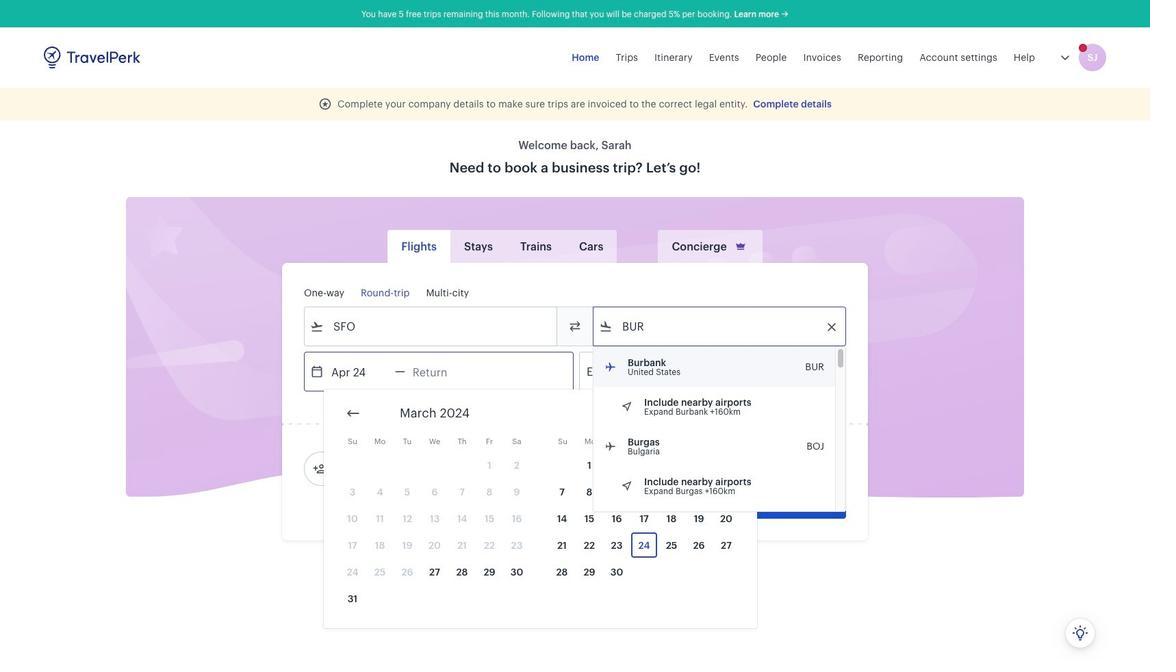 Task type: describe. For each thing, give the bounding box(es) containing it.
choose wednesday, april 3, 2024 as your check-out date. it's available. image
[[631, 453, 657, 478]]

From search field
[[324, 316, 539, 337]]

choose saturday, april 13, 2024 as your check-out date. it's available. image
[[713, 479, 739, 505]]

move backward to switch to the previous month. image
[[345, 405, 361, 422]]

calendar application
[[324, 390, 1150, 628]]

choose friday, april 5, 2024 as your check-out date. it's available. image
[[686, 453, 712, 478]]

choose tuesday, april 9, 2024 as your check-out date. it's available. image
[[604, 479, 630, 505]]

choose thursday, april 4, 2024 as your check-out date. it's available. image
[[659, 453, 685, 478]]

choose wednesday, april 10, 2024 as your check-out date. it's available. image
[[631, 479, 657, 505]]

To search field
[[613, 316, 828, 337]]

choose friday, april 12, 2024 as your check-out date. it's available. image
[[686, 479, 712, 505]]

Add first traveler search field
[[327, 458, 469, 480]]



Task type: locate. For each thing, give the bounding box(es) containing it.
choose tuesday, april 2, 2024 as your check-out date. it's available. image
[[604, 453, 630, 478]]

Return text field
[[405, 353, 476, 391]]

choose thursday, april 11, 2024 as your check-out date. it's available. image
[[659, 479, 685, 505]]

move forward to switch to the next month. image
[[719, 405, 735, 422]]

Depart text field
[[324, 353, 395, 391]]

choose saturday, april 6, 2024 as your check-out date. it's available. image
[[713, 453, 739, 478]]



